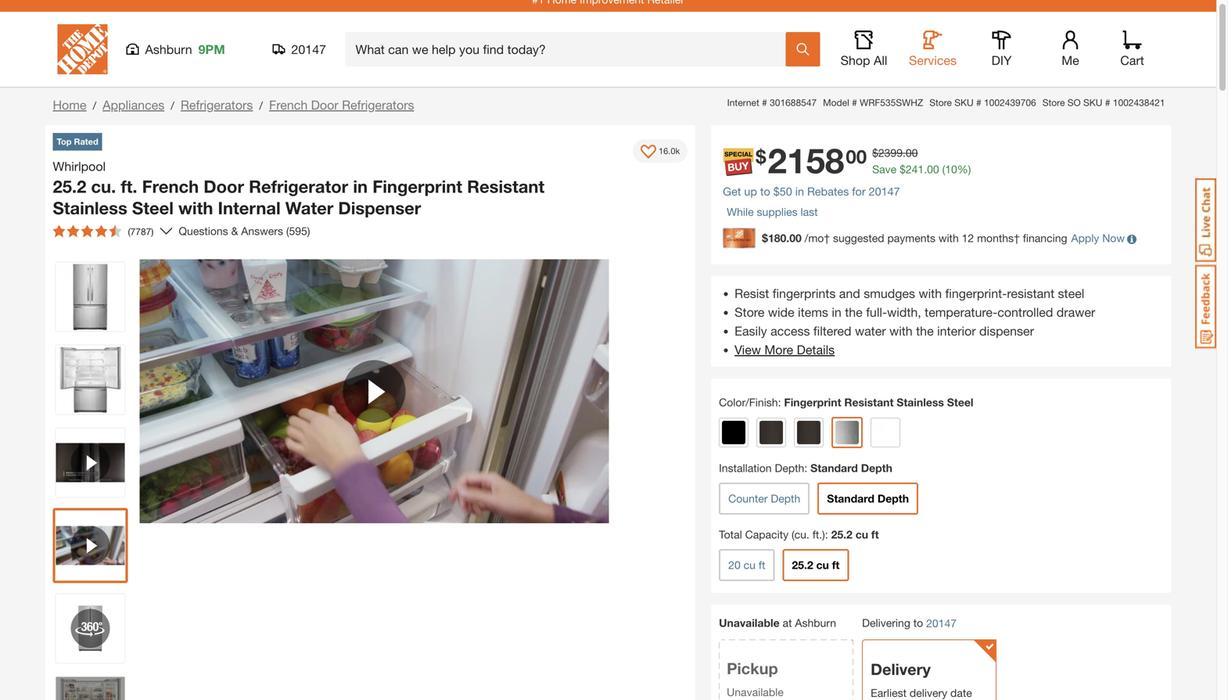 Task type: locate. For each thing, give the bounding box(es) containing it.
ashburn left 9pm
[[145, 42, 192, 57]]

1 vertical spatial to
[[914, 617, 924, 630]]

0 horizontal spatial sku
[[955, 97, 974, 108]]

00 left save
[[846, 145, 867, 167]]

25.2 down whirlpool
[[53, 176, 86, 197]]

0 horizontal spatial to
[[761, 185, 771, 198]]

0 vertical spatial ashburn
[[145, 42, 192, 57]]

12
[[962, 232, 975, 245]]

0 horizontal spatial in
[[353, 176, 368, 197]]

whirlpool link
[[53, 157, 112, 176]]

2 horizontal spatial 20147
[[927, 617, 957, 630]]

$ right save
[[900, 163, 906, 176]]

1 horizontal spatial french
[[269, 97, 308, 112]]

appliances
[[103, 97, 165, 112]]

25.2 inside whirlpool 25.2 cu. ft. french door refrigerator in fingerprint resistant stainless steel with internal water dispenser
[[53, 176, 86, 197]]

color/finish : fingerprint resistant stainless steel
[[719, 396, 974, 409]]

door inside whirlpool 25.2 cu. ft. french door refrigerator in fingerprint resistant stainless steel with internal water dispenser
[[204, 176, 244, 197]]

0 horizontal spatial /
[[93, 99, 96, 112]]

2 horizontal spatial $
[[900, 163, 906, 176]]

apply now
[[1072, 232, 1125, 245]]

internet # 301688547 model # wrf535swhz store sku # 1002439706 store so sku # 1002438421
[[728, 97, 1166, 108]]

standard down the fingerprint resistant stainless steel icon
[[811, 462, 858, 475]]

with left 12
[[939, 232, 959, 245]]

What can we help you find today? search field
[[356, 33, 785, 66]]

while supplies last
[[727, 205, 818, 218]]

1 vertical spatial :
[[805, 462, 808, 475]]

00 left ( in the top of the page
[[928, 163, 940, 176]]

depth for counter depth
[[771, 492, 801, 505]]

items
[[798, 305, 829, 320]]

1 vertical spatial the
[[917, 324, 934, 339]]

. left ( in the top of the page
[[925, 163, 928, 176]]

services
[[909, 53, 957, 68]]

1 vertical spatial door
[[204, 176, 244, 197]]

diy button
[[977, 31, 1027, 68]]

0 vertical spatial 25.2
[[53, 176, 86, 197]]

1 horizontal spatial 6231533450001 image
[[140, 259, 609, 524]]

pickup
[[727, 659, 779, 678]]

cu.
[[91, 176, 116, 197]]

0 horizontal spatial $
[[756, 145, 767, 167]]

0 vertical spatial :
[[778, 396, 782, 409]]

ft right 20
[[759, 559, 766, 572]]

ft down standard depth 'button'
[[872, 528, 879, 541]]

0 vertical spatial 20147
[[292, 42, 326, 57]]

0 vertical spatial resistant
[[467, 176, 545, 197]]

standard depth button
[[818, 483, 919, 515]]

0 horizontal spatial the
[[845, 305, 863, 320]]

1 vertical spatial ashburn
[[795, 617, 837, 630]]

1 horizontal spatial :
[[805, 462, 808, 475]]

0 horizontal spatial cu
[[744, 559, 756, 572]]

10
[[946, 163, 958, 176]]

0 horizontal spatial 25.2
[[53, 176, 86, 197]]

20 cu ft button
[[719, 550, 775, 582]]

$50
[[774, 185, 793, 198]]

0 horizontal spatial ft
[[759, 559, 766, 572]]

$ up save
[[873, 146, 879, 159]]

2 vertical spatial 25.2
[[792, 559, 814, 572]]

0 vertical spatial .
[[903, 146, 906, 159]]

resist
[[735, 286, 770, 301]]

whirlpool
[[53, 159, 106, 174]]

2 horizontal spatial ft
[[872, 528, 879, 541]]

cu down standard depth 'button'
[[856, 528, 869, 541]]

internet
[[728, 97, 760, 108]]

the
[[845, 305, 863, 320], [917, 324, 934, 339]]

water
[[286, 198, 334, 218]]

# left 1002439706
[[977, 97, 982, 108]]

depth
[[775, 462, 805, 475], [862, 462, 893, 475], [771, 492, 801, 505], [878, 492, 909, 505]]

0 vertical spatial stainless
[[53, 198, 127, 218]]

0 horizontal spatial door
[[204, 176, 244, 197]]

with down the width,
[[890, 324, 913, 339]]

resist fingerprints and smudges with fingerprint-resistant steel store wide items in the full-width, temperature-controlled drawer easily access filtered water with the interior dispenser view more details
[[735, 286, 1096, 357]]

french right ft. on the left of the page
[[142, 176, 199, 197]]

store up "easily"
[[735, 305, 765, 320]]

1 horizontal spatial stainless
[[897, 396, 945, 409]]

door down 20147 button
[[311, 97, 339, 112]]

wrf535swhz
[[860, 97, 924, 108]]

4 # from the left
[[1106, 97, 1111, 108]]

0 horizontal spatial resistant
[[467, 176, 545, 197]]

answers
[[241, 225, 283, 238]]

1 horizontal spatial /
[[171, 99, 174, 112]]

rated
[[74, 137, 98, 147]]

20147 inside delivering to 20147
[[927, 617, 957, 630]]

pickup unavailable
[[727, 659, 784, 699]]

cu for 25.2 cu ft
[[817, 559, 830, 572]]

301688547
[[770, 97, 817, 108]]

depth up the counter depth
[[775, 462, 805, 475]]

financing
[[1024, 232, 1068, 245]]

counter depth button
[[719, 483, 810, 515]]

depth down the installation depth : standard depth
[[771, 492, 801, 505]]

stainless
[[53, 198, 127, 218], [897, 396, 945, 409]]

cu
[[856, 528, 869, 541], [744, 559, 756, 572], [817, 559, 830, 572]]

to inside delivering to 20147
[[914, 617, 924, 630]]

&
[[231, 225, 238, 238]]

in right $50
[[796, 185, 805, 198]]

more
[[765, 343, 794, 357]]

with up questions
[[178, 198, 213, 218]]

ft down total capacity (cu. ft.) : 25.2 cu ft
[[833, 559, 840, 572]]

depth for installation depth : standard depth
[[775, 462, 805, 475]]

to right up
[[761, 185, 771, 198]]

and
[[840, 286, 861, 301]]

installation depth : standard depth
[[719, 462, 893, 475]]

0 vertical spatial door
[[311, 97, 339, 112]]

to
[[761, 185, 771, 198], [914, 617, 924, 630]]

fingerprint up dispenser in the top of the page
[[373, 176, 463, 197]]

ashburn 9pm
[[145, 42, 225, 57]]

unavailable down pickup
[[727, 686, 784, 699]]

installation
[[719, 462, 772, 475]]

depth for standard depth
[[878, 492, 909, 505]]

1 horizontal spatial door
[[311, 97, 339, 112]]

get up to $50 in  rebates for 20147
[[723, 185, 901, 198]]

1 horizontal spatial sku
[[1084, 97, 1103, 108]]

depth inside standard depth 'button'
[[878, 492, 909, 505]]

0 vertical spatial fingerprint
[[373, 176, 463, 197]]

1 horizontal spatial steel
[[948, 396, 974, 409]]

0 horizontal spatial .
[[903, 146, 906, 159]]

1 vertical spatial .
[[925, 163, 928, 176]]

steel up (7787) on the top left of page
[[132, 198, 174, 218]]

door up internal
[[204, 176, 244, 197]]

# right model at the top
[[852, 97, 858, 108]]

the down the width,
[[917, 324, 934, 339]]

2 refrigerators from the left
[[342, 97, 414, 112]]

french
[[269, 97, 308, 112], [142, 176, 199, 197]]

1 vertical spatial fingerprint
[[785, 396, 842, 409]]

date
[[951, 687, 973, 700]]

sku left 1002439706
[[955, 97, 974, 108]]

%)
[[958, 163, 972, 176]]

now
[[1103, 232, 1125, 245]]

0 horizontal spatial 00
[[846, 145, 867, 167]]

feedback link image
[[1196, 265, 1217, 349]]

20147 right "delivering"
[[927, 617, 957, 630]]

in inside the resist fingerprints and smudges with fingerprint-resistant steel store wide items in the full-width, temperature-controlled drawer easily access filtered water with the interior dispenser view more details
[[832, 305, 842, 320]]

1 vertical spatial french
[[142, 176, 199, 197]]

stainless up white image
[[897, 396, 945, 409]]

2 vertical spatial 20147
[[927, 617, 957, 630]]

$ up up
[[756, 145, 767, 167]]

# right internet
[[762, 97, 768, 108]]

rebates
[[808, 185, 849, 198]]

1 horizontal spatial resistant
[[845, 396, 894, 409]]

1 horizontal spatial the
[[917, 324, 934, 339]]

0 horizontal spatial 20147
[[292, 42, 326, 57]]

2399
[[879, 146, 903, 159]]

black image
[[723, 421, 746, 445]]

while supplies last button
[[727, 204, 818, 220]]

save
[[873, 163, 897, 176]]

with
[[178, 198, 213, 218], [939, 232, 959, 245], [919, 286, 942, 301], [890, 324, 913, 339]]

20 cu ft
[[729, 559, 766, 572]]

20147 inside button
[[292, 42, 326, 57]]

ft.)
[[813, 528, 826, 541]]

ft inside the 25.2 cu ft button
[[833, 559, 840, 572]]

0 vertical spatial steel
[[132, 198, 174, 218]]

1 horizontal spatial 20147
[[869, 185, 901, 198]]

easily
[[735, 324, 768, 339]]

2 # from the left
[[852, 97, 858, 108]]

with up the width,
[[919, 286, 942, 301]]

1 vertical spatial standard
[[827, 492, 875, 505]]

1 horizontal spatial 25.2
[[792, 559, 814, 572]]

20
[[729, 559, 741, 572]]

home link
[[53, 97, 86, 112]]

: right (cu.
[[826, 528, 829, 541]]

resistant
[[1008, 286, 1055, 301]]

standard down the installation depth : standard depth
[[827, 492, 875, 505]]

unavailable at ashburn
[[719, 617, 837, 630]]

black stainless image
[[760, 421, 784, 445]]

0 horizontal spatial refrigerators
[[181, 97, 253, 112]]

ashburn
[[145, 42, 192, 57], [795, 617, 837, 630]]

$180.00
[[762, 232, 802, 245]]

services button
[[908, 31, 958, 68]]

00 up 241
[[906, 146, 918, 159]]

fingerprint
[[373, 176, 463, 197], [785, 396, 842, 409]]

00 inside the $ 2158 00
[[846, 145, 867, 167]]

0 vertical spatial the
[[845, 305, 863, 320]]

/
[[93, 99, 96, 112], [171, 99, 174, 112], [259, 99, 263, 112]]

(7787)
[[128, 226, 154, 237]]

fingerprint up fingerprint resistant black stainless image
[[785, 396, 842, 409]]

1 horizontal spatial fingerprint
[[785, 396, 842, 409]]

fingerprint resistant stainless steel image
[[836, 421, 860, 445]]

stainless up 4.5 stars image
[[53, 198, 127, 218]]

/ right "refrigerators" link at the left top
[[259, 99, 263, 112]]

standard depth
[[827, 492, 909, 505]]

sku right so
[[1084, 97, 1103, 108]]

interior
[[938, 324, 976, 339]]

display image
[[641, 145, 657, 160]]

/ right appliances
[[171, 99, 174, 112]]

0 horizontal spatial ashburn
[[145, 42, 192, 57]]

model
[[824, 97, 850, 108]]

20147
[[292, 42, 326, 57], [869, 185, 901, 198], [927, 617, 957, 630]]

payments
[[888, 232, 936, 245]]

refrigerators link
[[181, 97, 253, 112]]

20147 down save
[[869, 185, 901, 198]]

refrigerators
[[181, 97, 253, 112], [342, 97, 414, 112]]

1002438421
[[1114, 97, 1166, 108]]

1 horizontal spatial to
[[914, 617, 924, 630]]

store
[[930, 97, 952, 108], [1043, 97, 1066, 108], [735, 305, 765, 320]]

fingerprint resistant stainless steel whirlpool french door refrigerators wrf535swhz a0.2 image
[[56, 677, 125, 700]]

stainless inside whirlpool 25.2 cu. ft. french door refrigerator in fingerprint resistant stainless steel with internal water dispenser
[[53, 198, 127, 218]]

0 horizontal spatial french
[[142, 176, 199, 197]]

cu down ft.)
[[817, 559, 830, 572]]

: down fingerprint resistant black stainless image
[[805, 462, 808, 475]]

2158
[[768, 140, 845, 181]]

0 horizontal spatial steel
[[132, 198, 174, 218]]

cu right 20
[[744, 559, 756, 572]]

1 vertical spatial stainless
[[897, 396, 945, 409]]

2 horizontal spatial /
[[259, 99, 263, 112]]

store down services
[[930, 97, 952, 108]]

. up 241
[[903, 146, 906, 159]]

: up 'black stainless' image
[[778, 396, 782, 409]]

2 horizontal spatial in
[[832, 305, 842, 320]]

1 horizontal spatial 00
[[906, 146, 918, 159]]

1 sku from the left
[[955, 97, 974, 108]]

access
[[771, 324, 810, 339]]

ft inside 20 cu ft button
[[759, 559, 766, 572]]

1 horizontal spatial refrigerators
[[342, 97, 414, 112]]

2 horizontal spatial 00
[[928, 163, 940, 176]]

2 / from the left
[[171, 99, 174, 112]]

steel down the interior
[[948, 396, 974, 409]]

6231533450001 image
[[140, 259, 609, 524], [56, 511, 125, 580]]

1 horizontal spatial cu
[[817, 559, 830, 572]]

drawer
[[1057, 305, 1096, 320]]

1 horizontal spatial $
[[873, 146, 879, 159]]

1 horizontal spatial ft
[[833, 559, 840, 572]]

# left 1002438421
[[1106, 97, 1111, 108]]

6026414162001 image
[[56, 429, 125, 497]]

french down 20147 button
[[269, 97, 308, 112]]

25.2 down (cu.
[[792, 559, 814, 572]]

to left 20147 link
[[914, 617, 924, 630]]

1 horizontal spatial store
[[930, 97, 952, 108]]

depth inside counter depth button
[[771, 492, 801, 505]]

in up filtered on the right of the page
[[832, 305, 842, 320]]

0 horizontal spatial fingerprint
[[373, 176, 463, 197]]

25.2 right ft.)
[[832, 528, 853, 541]]

so
[[1068, 97, 1081, 108]]

depth down white image
[[878, 492, 909, 505]]

20147 up french door refrigerators "link"
[[292, 42, 326, 57]]

0 horizontal spatial stainless
[[53, 198, 127, 218]]

delivering to 20147
[[863, 617, 957, 630]]

in up dispenser in the top of the page
[[353, 176, 368, 197]]

1 vertical spatial 25.2
[[832, 528, 853, 541]]

/ right "home" link
[[93, 99, 96, 112]]

0 horizontal spatial store
[[735, 305, 765, 320]]

2 horizontal spatial cu
[[856, 528, 869, 541]]

2 horizontal spatial :
[[826, 528, 829, 541]]

in inside whirlpool 25.2 cu. ft. french door refrigerator in fingerprint resistant stainless steel with internal water dispenser
[[353, 176, 368, 197]]

$ inside the $ 2158 00
[[756, 145, 767, 167]]

store left so
[[1043, 97, 1066, 108]]

apply now link
[[1072, 232, 1125, 245]]

the down "and"
[[845, 305, 863, 320]]

unavailable left at
[[719, 617, 780, 630]]

#
[[762, 97, 768, 108], [852, 97, 858, 108], [977, 97, 982, 108], [1106, 97, 1111, 108]]

ashburn right at
[[795, 617, 837, 630]]

00
[[846, 145, 867, 167], [906, 146, 918, 159], [928, 163, 940, 176]]

fingerprints
[[773, 286, 836, 301]]



Task type: vqa. For each thing, say whether or not it's contained in the screenshot.
1st #
yes



Task type: describe. For each thing, give the bounding box(es) containing it.
$ for 2399
[[873, 146, 879, 159]]

view
[[735, 343, 761, 357]]

resistant inside whirlpool 25.2 cu. ft. french door refrigerator in fingerprint resistant stainless steel with internal water dispenser
[[467, 176, 545, 197]]

cart
[[1121, 53, 1145, 68]]

fingerprint resistant stainless steel whirlpool french door refrigerators wrf535swhz 64.0 image
[[56, 263, 125, 331]]

earliest
[[871, 687, 907, 700]]

view more details link
[[735, 343, 835, 357]]

$ 2158 00
[[756, 140, 867, 181]]

counter
[[729, 492, 768, 505]]

delivery
[[910, 687, 948, 700]]

temperature-
[[925, 305, 998, 320]]

the home depot logo image
[[58, 24, 108, 74]]

controlled
[[998, 305, 1054, 320]]

apply now image
[[723, 228, 762, 249]]

french door refrigerators link
[[269, 97, 414, 112]]

3 # from the left
[[977, 97, 982, 108]]

dispenser
[[980, 324, 1035, 339]]

water
[[855, 324, 886, 339]]

wide
[[768, 305, 795, 320]]

1 vertical spatial 20147
[[869, 185, 901, 198]]

1 # from the left
[[762, 97, 768, 108]]

white image
[[874, 421, 898, 445]]

fingerprint-
[[946, 286, 1008, 301]]

steel inside whirlpool 25.2 cu. ft. french door refrigerator in fingerprint resistant stainless steel with internal water dispenser
[[132, 198, 174, 218]]

while
[[727, 205, 754, 218]]

questions
[[179, 225, 228, 238]]

301688547_s01 image
[[56, 594, 125, 663]]

suggested
[[834, 232, 885, 245]]

supplies
[[757, 205, 798, 218]]

top
[[57, 137, 72, 147]]

1 refrigerators from the left
[[181, 97, 253, 112]]

cart link
[[1116, 31, 1150, 68]]

3 / from the left
[[259, 99, 263, 112]]

1 vertical spatial unavailable
[[727, 686, 784, 699]]

me button
[[1046, 31, 1096, 68]]

dispenser
[[338, 198, 421, 218]]

fingerprint resistant stainless steel whirlpool french door refrigerators wrf535swhz 40.1 image
[[56, 346, 125, 414]]

last
[[801, 205, 818, 218]]

ft for 25.2 cu ft
[[833, 559, 840, 572]]

details
[[797, 343, 835, 357]]

with inside whirlpool 25.2 cu. ft. french door refrigerator in fingerprint resistant stainless steel with internal water dispenser
[[178, 198, 213, 218]]

2 sku from the left
[[1084, 97, 1103, 108]]

total
[[719, 528, 743, 541]]

9pm
[[199, 42, 225, 57]]

delivery earliest delivery date
[[871, 660, 973, 700]]

at
[[783, 617, 792, 630]]

$ for 2158
[[756, 145, 767, 167]]

me
[[1062, 53, 1080, 68]]

241
[[906, 163, 925, 176]]

fingerprint resistant black stainless image
[[798, 421, 821, 445]]

16.0k button
[[633, 139, 688, 163]]

(
[[943, 163, 946, 176]]

0 vertical spatial unavailable
[[719, 617, 780, 630]]

home / appliances / refrigerators / french door refrigerators
[[53, 97, 414, 112]]

internal
[[218, 198, 281, 218]]

ft for 20 cu ft
[[759, 559, 766, 572]]

ft.
[[121, 176, 137, 197]]

0 vertical spatial to
[[761, 185, 771, 198]]

shop
[[841, 53, 871, 68]]

cu for 20 cu ft
[[744, 559, 756, 572]]

20147 button
[[273, 41, 327, 57]]

25.2 inside button
[[792, 559, 814, 572]]

live chat image
[[1196, 178, 1217, 262]]

up
[[745, 185, 758, 198]]

get up to $50 in  rebates for 20147 button
[[723, 185, 901, 198]]

standard inside 'button'
[[827, 492, 875, 505]]

20147 link
[[927, 616, 957, 632]]

2 vertical spatial :
[[826, 528, 829, 541]]

apply
[[1072, 232, 1100, 245]]

steel
[[1059, 286, 1085, 301]]

1 vertical spatial resistant
[[845, 396, 894, 409]]

25.2 cu ft button
[[783, 550, 849, 582]]

/mo†
[[805, 232, 830, 245]]

1 / from the left
[[93, 99, 96, 112]]

get
[[723, 185, 741, 198]]

(595)
[[286, 225, 310, 238]]

width,
[[888, 305, 922, 320]]

shop all button
[[839, 31, 890, 68]]

(cu.
[[792, 528, 810, 541]]

1 horizontal spatial in
[[796, 185, 805, 198]]

smudges
[[864, 286, 916, 301]]

months†
[[978, 232, 1020, 245]]

0 vertical spatial french
[[269, 97, 308, 112]]

depth up standard depth
[[862, 462, 893, 475]]

1 horizontal spatial ashburn
[[795, 617, 837, 630]]

whirlpool 25.2 cu. ft. french door refrigerator in fingerprint resistant stainless steel with internal water dispenser
[[53, 159, 545, 218]]

diy
[[992, 53, 1012, 68]]

2 horizontal spatial 25.2
[[832, 528, 853, 541]]

delivery
[[871, 660, 931, 679]]

counter depth
[[729, 492, 801, 505]]

shop all
[[841, 53, 888, 68]]

0 vertical spatial standard
[[811, 462, 858, 475]]

french inside whirlpool 25.2 cu. ft. french door refrigerator in fingerprint resistant stainless steel with internal water dispenser
[[142, 176, 199, 197]]

home
[[53, 97, 86, 112]]

(7787) link
[[47, 219, 173, 244]]

0 horizontal spatial :
[[778, 396, 782, 409]]

questions & answers (595)
[[179, 225, 310, 238]]

$180.00 /mo† suggested payments with 12 months† financing
[[762, 232, 1068, 245]]

0 horizontal spatial 6231533450001 image
[[56, 511, 125, 580]]

25.2 cu ft
[[792, 559, 840, 572]]

4.5 stars image
[[53, 225, 122, 238]]

store inside the resist fingerprints and smudges with fingerprint-resistant steel store wide items in the full-width, temperature-controlled drawer easily access filtered water with the interior dispenser view more details
[[735, 305, 765, 320]]

16.0k
[[659, 146, 680, 156]]

appliances link
[[103, 97, 165, 112]]

color/finish
[[719, 396, 778, 409]]

for
[[853, 185, 866, 198]]

total capacity (cu. ft.) : 25.2 cu ft
[[719, 528, 879, 541]]

full-
[[867, 305, 888, 320]]

1 vertical spatial steel
[[948, 396, 974, 409]]

1 horizontal spatial .
[[925, 163, 928, 176]]

2 horizontal spatial store
[[1043, 97, 1066, 108]]

1002439706
[[985, 97, 1037, 108]]

fingerprint inside whirlpool 25.2 cu. ft. french door refrigerator in fingerprint resistant stainless steel with internal water dispenser
[[373, 176, 463, 197]]



